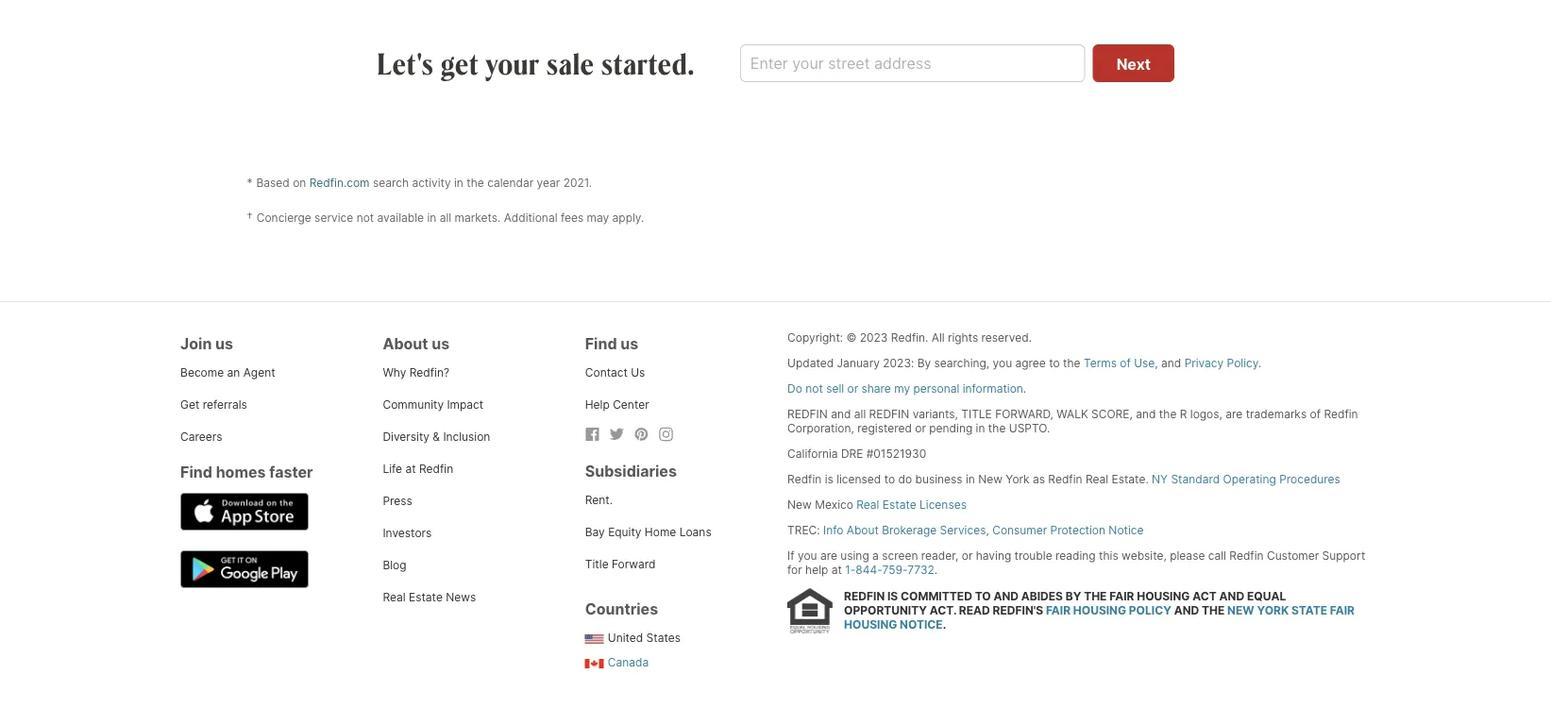 Task type: vqa. For each thing, say whether or not it's contained in the screenshot.
Let'S Get Your Sale Started.
yes



Task type: locate. For each thing, give the bounding box(es) containing it.
to
[[975, 590, 991, 604]]

brokerage
[[882, 523, 937, 537]]

, left privacy
[[1155, 356, 1158, 370]]

1 vertical spatial find
[[180, 463, 212, 481]]

0 horizontal spatial real
[[383, 591, 406, 605]]

fair
[[1110, 590, 1134, 604], [1046, 604, 1071, 618], [1330, 604, 1355, 618]]

0 horizontal spatial at
[[406, 462, 416, 476]]

1 vertical spatial are
[[820, 549, 838, 563]]

1 vertical spatial real
[[857, 498, 880, 512]]

0 horizontal spatial are
[[820, 549, 838, 563]]

agree
[[1016, 356, 1046, 370]]

0 horizontal spatial us
[[215, 334, 233, 353]]

estate.
[[1112, 472, 1149, 486]]

of left use
[[1120, 356, 1131, 370]]

consumer protection notice link
[[993, 523, 1144, 537]]

to
[[1049, 356, 1060, 370], [884, 472, 895, 486]]

careers
[[180, 430, 222, 444]]

0 vertical spatial ,
[[1155, 356, 1158, 370]]

of
[[1120, 356, 1131, 370], [1310, 407, 1321, 421]]

investors
[[383, 527, 432, 540]]

center
[[613, 398, 649, 412]]

join us
[[180, 334, 233, 353]]

housing inside 'redfin is committed to and abides by the fair housing act and equal opportunity act. read redfin's'
[[1137, 590, 1190, 604]]

estate up info about brokerage services link
[[883, 498, 917, 512]]

housing down by
[[1073, 604, 1127, 618]]

0 horizontal spatial ,
[[986, 523, 989, 537]]

variants,
[[913, 407, 958, 421]]

redfin right as
[[1048, 472, 1083, 486]]

the up markets.
[[467, 176, 484, 190]]

if you are using a screen reader, or having trouble reading this website, please call redfin customer support for help at
[[788, 549, 1366, 577]]

redfin for and
[[788, 407, 828, 421]]

*
[[247, 176, 253, 190]]

support
[[1323, 549, 1366, 563]]

of right trademarks
[[1310, 407, 1321, 421]]

redfin's
[[993, 604, 1044, 618]]

0 horizontal spatial you
[[798, 549, 817, 563]]

this
[[1099, 549, 1119, 563]]

1 vertical spatial at
[[832, 563, 842, 577]]

0 vertical spatial find
[[585, 334, 617, 353]]

to right agree
[[1049, 356, 1060, 370]]

2 horizontal spatial or
[[962, 549, 973, 563]]

the down act
[[1202, 604, 1225, 618]]

available
[[377, 211, 424, 224]]

help center
[[585, 398, 649, 412]]

by
[[1066, 590, 1082, 604]]

fair right state
[[1330, 604, 1355, 618]]

or down the trec: info about brokerage services , consumer protection notice
[[962, 549, 973, 563]]

1 horizontal spatial us
[[432, 334, 450, 353]]

started.
[[601, 44, 695, 82]]

* based on redfin.com search activity in the calendar year 2021.
[[247, 176, 592, 190]]

inclusion
[[443, 430, 490, 444]]

1 horizontal spatial all
[[854, 407, 866, 421]]

and right score,
[[1136, 407, 1156, 421]]

us flag image
[[585, 634, 604, 644]]

0 vertical spatial of
[[1120, 356, 1131, 370]]

redfin inside if you are using a screen reader, or having trouble reading this website, please call redfin customer support for help at
[[1230, 549, 1264, 563]]

1 vertical spatial you
[[798, 549, 817, 563]]

home
[[645, 526, 676, 539]]

all inside redfin and all redfin variants, title forward, walk score, and the r logos, are trademarks of redfin corporation, registered or pending in the uspto.
[[854, 407, 866, 421]]

0 horizontal spatial new
[[788, 498, 812, 512]]

2 us from the left
[[432, 334, 450, 353]]

us
[[215, 334, 233, 353], [432, 334, 450, 353], [621, 334, 639, 353]]

next button
[[1093, 45, 1175, 82]]

redfin down &
[[419, 462, 453, 476]]

us up the us
[[621, 334, 639, 353]]

the up fair housing policy link at the bottom right of page
[[1084, 590, 1107, 604]]

in right business
[[966, 472, 975, 486]]

redfin inside redfin and all redfin variants, title forward, walk score, and the r logos, are trademarks of redfin corporation, registered or pending in the uspto.
[[1324, 407, 1359, 421]]

3 us from the left
[[621, 334, 639, 353]]

read
[[959, 604, 990, 618]]

are up help
[[820, 549, 838, 563]]

0 vertical spatial new
[[978, 472, 1003, 486]]

or down variants,
[[915, 421, 926, 435]]

york
[[1257, 604, 1289, 618]]

you right if
[[798, 549, 817, 563]]

1 vertical spatial or
[[915, 421, 926, 435]]

find up contact
[[585, 334, 617, 353]]

1 horizontal spatial and
[[1136, 407, 1156, 421]]

redfin up corporation, at the right of page
[[788, 407, 828, 421]]

fair up fair housing policy link at the bottom right of page
[[1110, 590, 1134, 604]]

real down 'blog' button
[[383, 591, 406, 605]]

0 horizontal spatial fair
[[1046, 604, 1071, 618]]

fair inside 'redfin is committed to and abides by the fair housing act and equal opportunity act. read redfin's'
[[1110, 590, 1134, 604]]

or inside if you are using a screen reader, or having trouble reading this website, please call redfin customer support for help at
[[962, 549, 973, 563]]

about up "using"
[[847, 523, 879, 537]]

0 vertical spatial you
[[993, 356, 1012, 370]]

r
[[1180, 407, 1187, 421]]

1 horizontal spatial or
[[915, 421, 926, 435]]

1 horizontal spatial are
[[1226, 407, 1243, 421]]

forward,
[[995, 407, 1054, 421]]

1 horizontal spatial at
[[832, 563, 842, 577]]

1-
[[845, 563, 856, 577]]

get referrals
[[180, 398, 247, 412]]

updated
[[788, 356, 834, 370]]

0 horizontal spatial housing
[[844, 618, 897, 632]]

1 us from the left
[[215, 334, 233, 353]]

equity
[[608, 526, 642, 539]]

life
[[383, 462, 402, 476]]

find us
[[585, 334, 639, 353]]

new left york
[[978, 472, 1003, 486]]

equal housing opportunity image
[[788, 588, 833, 634]]

the left r
[[1159, 407, 1177, 421]]

1 vertical spatial all
[[854, 407, 866, 421]]

0 horizontal spatial estate
[[409, 591, 443, 605]]

and up redfin's
[[994, 590, 1019, 604]]

1 horizontal spatial ,
[[1155, 356, 1158, 370]]

redfin for is
[[844, 590, 885, 604]]

by
[[918, 356, 931, 370]]

help
[[806, 563, 828, 577]]

find down careers "button"
[[180, 463, 212, 481]]

2 vertical spatial real
[[383, 591, 406, 605]]

fair down by
[[1046, 604, 1071, 618]]

2 horizontal spatial us
[[621, 334, 639, 353]]

concierge
[[257, 211, 311, 224]]

1 horizontal spatial fair
[[1110, 590, 1134, 604]]

in down title
[[976, 421, 985, 435]]

1 vertical spatial new
[[788, 498, 812, 512]]

or right sell
[[847, 382, 858, 395]]

in right available
[[427, 211, 437, 224]]

housing up "policy"
[[1137, 590, 1190, 604]]

2 horizontal spatial fair
[[1330, 604, 1355, 618]]

why redfin?
[[383, 366, 450, 380]]

press
[[383, 495, 413, 508]]

as
[[1033, 472, 1045, 486]]

, up having
[[986, 523, 989, 537]]

estate left news in the left bottom of the page
[[409, 591, 443, 605]]

opportunity
[[844, 604, 927, 618]]

us up redfin?
[[432, 334, 450, 353]]

1 vertical spatial estate
[[409, 591, 443, 605]]

0 vertical spatial real
[[1086, 472, 1109, 486]]

0 horizontal spatial to
[[884, 472, 895, 486]]

at left 1-
[[832, 563, 842, 577]]

trouble
[[1015, 549, 1053, 563]]

you down reserved.
[[993, 356, 1012, 370]]

not right service
[[357, 211, 374, 224]]

and
[[1162, 356, 1182, 370], [831, 407, 851, 421], [1136, 407, 1156, 421]]

dre
[[841, 447, 863, 461]]

0 horizontal spatial the
[[1084, 590, 1107, 604]]

privacy
[[1185, 356, 1224, 370]]

redfin inside 'redfin is committed to and abides by the fair housing act and equal opportunity act. read redfin's'
[[844, 590, 885, 604]]

not right do at right bottom
[[806, 382, 823, 395]]

0 vertical spatial about
[[383, 334, 428, 353]]

procedures
[[1280, 472, 1341, 486]]

the
[[467, 176, 484, 190], [1063, 356, 1081, 370], [1159, 407, 1177, 421], [989, 421, 1006, 435]]

redfin.com link
[[309, 176, 370, 190]]

real left estate.
[[1086, 472, 1109, 486]]

personal
[[914, 382, 960, 395]]

to left do
[[884, 472, 895, 486]]

forward
[[612, 558, 656, 571]]

0 vertical spatial estate
[[883, 498, 917, 512]]

about up why redfin?
[[383, 334, 428, 353]]

0 horizontal spatial all
[[440, 211, 452, 224]]

us right join
[[215, 334, 233, 353]]

redfin up opportunity
[[844, 590, 885, 604]]

1 vertical spatial of
[[1310, 407, 1321, 421]]

2 horizontal spatial and
[[1220, 590, 1245, 604]]

help center button
[[585, 398, 649, 412]]

1 vertical spatial not
[[806, 382, 823, 395]]

referrals
[[203, 398, 247, 412]]

0 horizontal spatial not
[[357, 211, 374, 224]]

real down licensed
[[857, 498, 880, 512]]

the down title
[[989, 421, 1006, 435]]

2 horizontal spatial housing
[[1137, 590, 1190, 604]]

0 vertical spatial are
[[1226, 407, 1243, 421]]

find for find homes faster
[[180, 463, 212, 481]]

. up trademarks
[[1259, 356, 1262, 370]]

all left markets.
[[440, 211, 452, 224]]

information
[[963, 382, 1023, 395]]

logos,
[[1191, 407, 1223, 421]]

policy
[[1227, 356, 1259, 370]]

redfin pinterest image
[[634, 427, 649, 442]]

at right the life
[[406, 462, 416, 476]]

if
[[788, 549, 795, 563]]

trademarks
[[1246, 407, 1307, 421]]

,
[[1155, 356, 1158, 370], [986, 523, 989, 537]]

housing down opportunity
[[844, 618, 897, 632]]

calendar
[[487, 176, 534, 190]]

1 horizontal spatial of
[[1310, 407, 1321, 421]]

are inside redfin and all redfin variants, title forward, walk score, and the r logos, are trademarks of redfin corporation, registered or pending in the uspto.
[[1226, 407, 1243, 421]]

0 horizontal spatial find
[[180, 463, 212, 481]]

0 vertical spatial to
[[1049, 356, 1060, 370]]

and right use
[[1162, 356, 1182, 370]]

are right logos,
[[1226, 407, 1243, 421]]

1-844-759-7732 .
[[845, 563, 938, 577]]

0 vertical spatial not
[[357, 211, 374, 224]]

find
[[585, 334, 617, 353], [180, 463, 212, 481]]

and up new
[[1220, 590, 1245, 604]]

redfin facebook image
[[585, 427, 600, 442]]

1 horizontal spatial find
[[585, 334, 617, 353]]

0 horizontal spatial or
[[847, 382, 858, 395]]

2 vertical spatial or
[[962, 549, 973, 563]]

Enter your street address search field
[[740, 45, 1086, 82]]

press button
[[383, 495, 413, 508]]

2023
[[860, 331, 888, 344]]

and down act
[[1174, 604, 1199, 618]]

1 horizontal spatial not
[[806, 382, 823, 395]]

investors button
[[383, 527, 432, 540]]

about
[[383, 334, 428, 353], [847, 523, 879, 537]]

1 horizontal spatial estate
[[883, 498, 917, 512]]

and up corporation, at the right of page
[[831, 407, 851, 421]]

all up registered
[[854, 407, 866, 421]]

0 vertical spatial or
[[847, 382, 858, 395]]

find for find us
[[585, 334, 617, 353]]

redfin right trademarks
[[1324, 407, 1359, 421]]

1 vertical spatial about
[[847, 523, 879, 537]]

an
[[227, 366, 240, 380]]

business
[[915, 472, 963, 486]]

reader,
[[921, 549, 959, 563]]

. down reader,
[[935, 563, 938, 577]]

. down updated january 2023: by searching, you agree to the terms of use , and privacy policy . on the right
[[1023, 382, 1027, 395]]

please
[[1170, 549, 1205, 563]]

redfin right call
[[1230, 549, 1264, 563]]

new up trec:
[[788, 498, 812, 512]]

new mexico real estate licenses
[[788, 498, 967, 512]]



Task type: describe. For each thing, give the bounding box(es) containing it.
redfin.
[[891, 331, 929, 344]]

canadian flag image
[[585, 659, 604, 668]]

contact us button
[[585, 366, 645, 380]]

standard
[[1171, 472, 1220, 486]]

us for find us
[[621, 334, 639, 353]]

markets.
[[455, 211, 501, 224]]

0 horizontal spatial and
[[994, 590, 1019, 604]]

at inside if you are using a screen reader, or having trouble reading this website, please call redfin customer support for help at
[[832, 563, 842, 577]]

new york state fair housing notice link
[[844, 604, 1355, 632]]

0 vertical spatial all
[[440, 211, 452, 224]]

trec: info about brokerage services , consumer protection notice
[[788, 523, 1144, 537]]

2 horizontal spatial real
[[1086, 472, 1109, 486]]

real estate news
[[383, 591, 476, 605]]

new
[[1228, 604, 1255, 618]]

title
[[585, 558, 609, 571]]

the inside 'redfin is committed to and abides by the fair housing act and equal opportunity act. read redfin's'
[[1084, 590, 1107, 604]]

act.
[[930, 604, 957, 618]]

subsidiaries
[[585, 462, 677, 480]]

reserved.
[[982, 331, 1032, 344]]

contact
[[585, 366, 628, 380]]

sale
[[547, 44, 595, 82]]

bay equity home loans
[[585, 526, 712, 539]]

life at redfin
[[383, 462, 453, 476]]

impact
[[447, 398, 484, 412]]

the left terms
[[1063, 356, 1081, 370]]

careers button
[[180, 430, 222, 444]]

0 horizontal spatial and
[[831, 407, 851, 421]]

download the redfin app on the apple app store image
[[180, 493, 309, 531]]

0 vertical spatial at
[[406, 462, 416, 476]]

community
[[383, 398, 444, 412]]

in inside redfin and all redfin variants, title forward, walk score, and the r logos, are trademarks of redfin corporation, registered or pending in the uspto.
[[976, 421, 985, 435]]

redfin instagram image
[[659, 427, 674, 442]]

redfin up registered
[[869, 407, 910, 421]]

having
[[976, 549, 1012, 563]]

canada
[[608, 656, 649, 670]]

faster
[[269, 463, 313, 481]]

us
[[631, 366, 645, 380]]

0 horizontal spatial of
[[1120, 356, 1131, 370]]

licensed
[[837, 472, 881, 486]]

equal
[[1247, 590, 1286, 604]]

next
[[1117, 55, 1151, 73]]

committed
[[901, 590, 973, 604]]

1 vertical spatial ,
[[986, 523, 989, 537]]

1 horizontal spatial you
[[993, 356, 1012, 370]]

blog button
[[383, 559, 407, 572]]

policy
[[1129, 604, 1172, 618]]

redfin.com
[[309, 176, 370, 190]]

†
[[247, 211, 253, 224]]

all
[[932, 331, 945, 344]]

redfin left is
[[788, 472, 822, 486]]

housing inside the new york state fair housing notice
[[844, 618, 897, 632]]

do not sell or share my personal information .
[[788, 382, 1027, 395]]

of inside redfin and all redfin variants, title forward, walk score, and the r logos, are trademarks of redfin corporation, registered or pending in the uspto.
[[1310, 407, 1321, 421]]

are inside if you are using a screen reader, or having trouble reading this website, please call redfin customer support for help at
[[820, 549, 838, 563]]

news
[[446, 591, 476, 605]]

1 horizontal spatial real
[[857, 498, 880, 512]]

rights
[[948, 331, 978, 344]]

bay equity home loans button
[[585, 526, 712, 539]]

is
[[825, 472, 834, 486]]

1 horizontal spatial about
[[847, 523, 879, 537]]

based
[[256, 176, 290, 190]]

operating
[[1223, 472, 1276, 486]]

1 horizontal spatial the
[[1202, 604, 1225, 618]]

state
[[1292, 604, 1328, 618]]

united
[[608, 631, 643, 645]]

diversity & inclusion button
[[383, 430, 490, 444]]

on
[[293, 176, 306, 190]]

. down act.
[[943, 618, 946, 632]]

title forward
[[585, 558, 656, 571]]

2 horizontal spatial and
[[1162, 356, 1182, 370]]

7732
[[908, 563, 935, 577]]

us for join us
[[215, 334, 233, 353]]

become an agent
[[180, 366, 275, 380]]

or inside redfin and all redfin variants, title forward, walk score, and the r logos, are trademarks of redfin corporation, registered or pending in the uspto.
[[915, 421, 926, 435]]

fees
[[561, 211, 584, 224]]

redfin and all redfin variants, title forward, walk score, and the r logos, are trademarks of redfin corporation, registered or pending in the uspto.
[[788, 407, 1359, 435]]

activity
[[412, 176, 451, 190]]

become
[[180, 366, 224, 380]]

may
[[587, 211, 609, 224]]

rent. button
[[585, 494, 613, 507]]

rent.
[[585, 494, 613, 507]]

help
[[585, 398, 610, 412]]

customer
[[1267, 549, 1319, 563]]

your
[[486, 44, 540, 82]]

redfin twitter image
[[610, 427, 625, 442]]

title forward button
[[585, 558, 656, 571]]

real estate news button
[[383, 591, 476, 605]]

1 horizontal spatial and
[[1174, 604, 1199, 618]]

notice
[[1109, 523, 1144, 537]]

download the redfin app from the google play store image
[[180, 551, 309, 588]]

use
[[1134, 356, 1155, 370]]

do
[[788, 382, 803, 395]]

0 horizontal spatial about
[[383, 334, 428, 353]]

1 horizontal spatial new
[[978, 472, 1003, 486]]

redfin?
[[410, 366, 450, 380]]

in right activity
[[454, 176, 464, 190]]

1 horizontal spatial to
[[1049, 356, 1060, 370]]

homes
[[216, 463, 266, 481]]

fair housing policy and the
[[1046, 604, 1228, 618]]

fair inside the new york state fair housing notice
[[1330, 604, 1355, 618]]

updated january 2023: by searching, you agree to the terms of use , and privacy policy .
[[788, 356, 1262, 370]]

why
[[383, 366, 406, 380]]

2021.
[[563, 176, 592, 190]]

become an agent button
[[180, 366, 275, 380]]

for
[[788, 563, 802, 577]]

protection
[[1051, 523, 1106, 537]]

my
[[894, 382, 910, 395]]

title
[[962, 407, 992, 421]]

states
[[646, 631, 681, 645]]

† concierge service not available in all markets. additional fees may apply.
[[247, 211, 644, 224]]

apply.
[[612, 211, 644, 224]]

us for about us
[[432, 334, 450, 353]]

1 vertical spatial to
[[884, 472, 895, 486]]

bay
[[585, 526, 605, 539]]

info
[[823, 523, 844, 537]]

get referrals button
[[180, 398, 247, 412]]

terms
[[1084, 356, 1117, 370]]

get
[[441, 44, 479, 82]]

you inside if you are using a screen reader, or having trouble reading this website, please call redfin customer support for help at
[[798, 549, 817, 563]]

privacy policy link
[[1185, 356, 1259, 370]]

search
[[373, 176, 409, 190]]

consumer
[[993, 523, 1047, 537]]

let's get your sale started.
[[377, 44, 695, 82]]

1 horizontal spatial housing
[[1073, 604, 1127, 618]]



